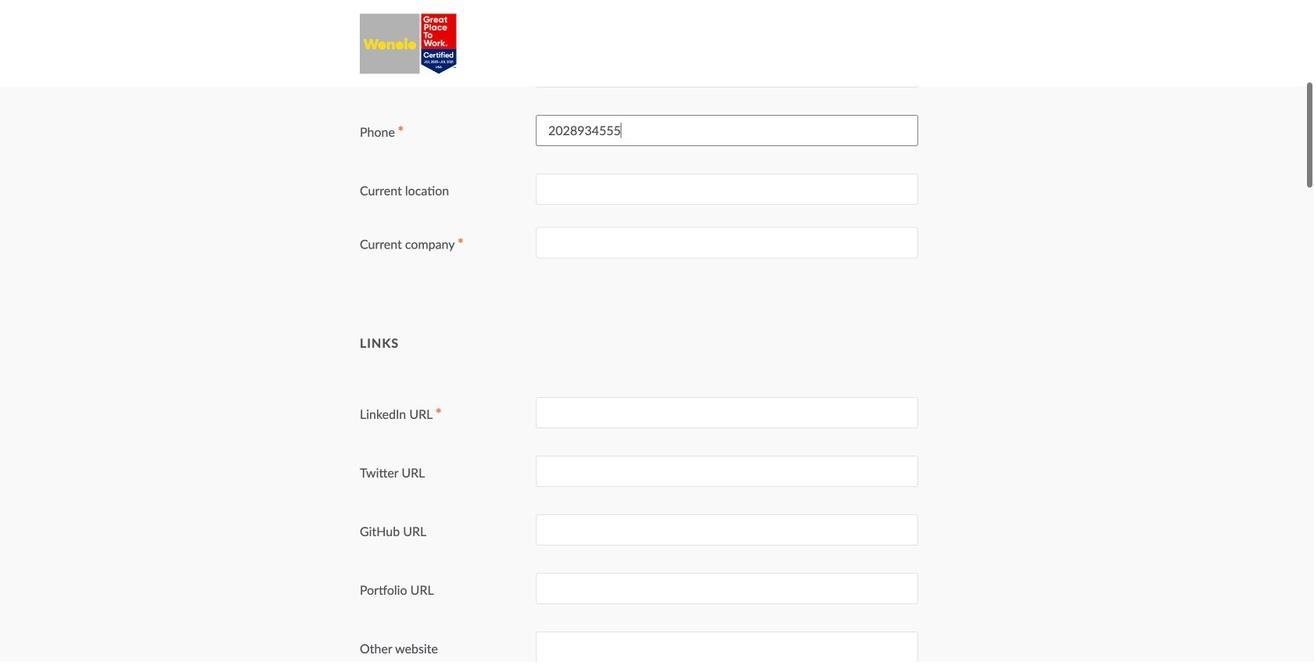 Task type: locate. For each thing, give the bounding box(es) containing it.
None email field
[[536, 56, 918, 88]]

None text field
[[536, 0, 918, 29], [536, 115, 918, 146], [536, 456, 918, 487], [536, 573, 918, 604], [536, 632, 918, 662], [536, 0, 918, 29], [536, 115, 918, 146], [536, 456, 918, 487], [536, 573, 918, 604], [536, 632, 918, 662]]

wonolo logo image
[[360, 14, 456, 74]]

None text field
[[536, 174, 918, 205], [536, 227, 918, 258], [536, 397, 918, 428], [536, 514, 918, 546], [536, 174, 918, 205], [536, 227, 918, 258], [536, 397, 918, 428], [536, 514, 918, 546]]



Task type: vqa. For each thing, say whether or not it's contained in the screenshot.
the Wonolo logo
yes



